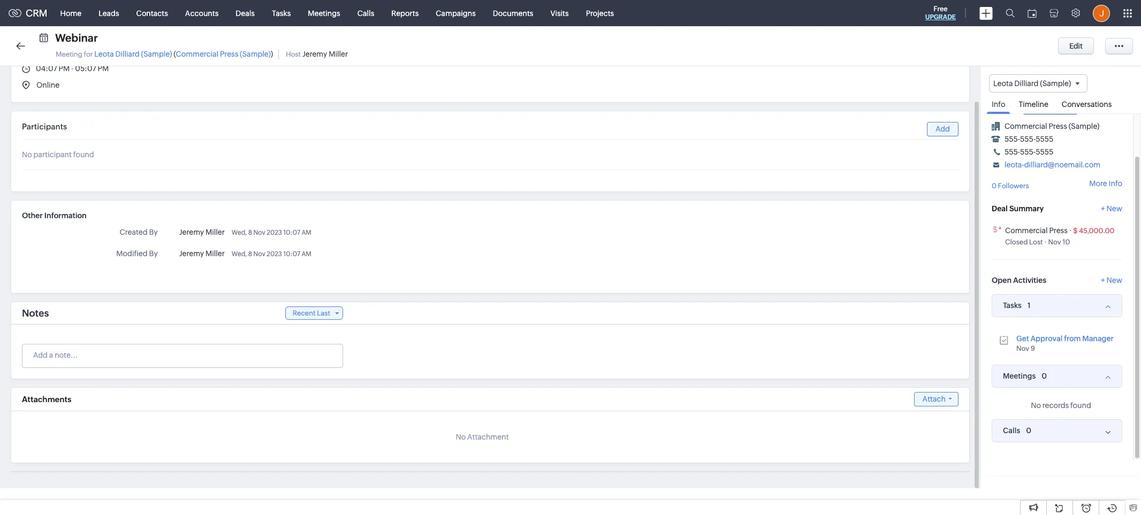 Task type: locate. For each thing, give the bounding box(es) containing it.
1 2023 from the top
[[267, 229, 282, 237]]

1 horizontal spatial no
[[456, 433, 466, 442]]

commercial
[[176, 50, 219, 58], [1005, 122, 1048, 131], [1006, 226, 1048, 235]]

0 vertical spatial 2023
[[267, 229, 282, 237]]

2 vertical spatial 0
[[1027, 427, 1032, 435]]

leota dilliard (sample)
[[994, 79, 1071, 88]]

1 vertical spatial 0
[[1042, 372, 1047, 381]]

0 for calls
[[1027, 427, 1032, 435]]

0 horizontal spatial dilliard
[[115, 50, 140, 58]]

1 am from the top
[[302, 229, 312, 237]]

leota up info link
[[994, 79, 1013, 88]]

0 horizontal spatial found
[[73, 150, 94, 159]]

0 vertical spatial jeremy
[[302, 50, 327, 58]]

0 up records
[[1042, 372, 1047, 381]]

1 vertical spatial new
[[1107, 276, 1123, 285]]

1 10:07 from the top
[[284, 229, 300, 237]]

deal
[[992, 204, 1008, 213]]

0 vertical spatial 5555
[[1036, 135, 1054, 144]]

miller for modified by
[[206, 250, 225, 258]]

2023
[[267, 229, 282, 237], [267, 251, 282, 258]]

+ new down 45,000.00
[[1102, 276, 1123, 285]]

2023 for modified by
[[267, 251, 282, 258]]

0 vertical spatial ·
[[1070, 226, 1072, 235]]

1 vertical spatial dilliard
[[1015, 79, 1039, 88]]

1 horizontal spatial commercial press (sample) link
[[1005, 122, 1100, 131]]

no left attachment
[[456, 433, 466, 442]]

no left the participant
[[22, 150, 32, 159]]

0 vertical spatial + new
[[1102, 204, 1123, 213]]

last
[[317, 309, 330, 318]]

dilliard
[[115, 50, 140, 58], [1015, 79, 1039, 88]]

2 vertical spatial commercial
[[1006, 226, 1048, 235]]

contacts
[[136, 9, 168, 17]]

1 vertical spatial 5555
[[1036, 148, 1054, 156]]

pm
[[59, 64, 70, 73], [98, 64, 109, 73]]

commercial press (sample)
[[1005, 122, 1100, 131]]

0 vertical spatial 10:07
[[284, 229, 300, 237]]

visits
[[551, 9, 569, 17]]

0 vertical spatial 0
[[992, 182, 997, 190]]

modified by
[[116, 250, 158, 258]]

+ new down more info link
[[1102, 204, 1123, 213]]

miller for created by
[[206, 228, 225, 237]]

1 vertical spatial am
[[302, 251, 312, 258]]

0 vertical spatial 8
[[248, 229, 252, 237]]

0 horizontal spatial tasks
[[272, 9, 291, 17]]

info
[[992, 100, 1006, 109], [1109, 180, 1123, 188]]

0 vertical spatial wed,
[[232, 229, 247, 237]]

calls
[[358, 9, 374, 17], [1003, 427, 1021, 435]]

5555 down commercial press (sample)
[[1036, 135, 1054, 144]]

1 jeremy miller from the top
[[179, 228, 225, 237]]

commercial up the lost
[[1006, 226, 1048, 235]]

05:07
[[75, 64, 96, 73]]

tasks link
[[263, 0, 299, 26]]

modified
[[116, 250, 148, 258]]

leota right for
[[94, 50, 114, 58]]

1 horizontal spatial leota
[[994, 79, 1013, 88]]

1 by from the top
[[149, 228, 158, 237]]

2 horizontal spatial no
[[1031, 401, 1041, 410]]

calendar image
[[1028, 9, 1037, 17]]

1 vertical spatial ·
[[1045, 238, 1047, 246]]

0 vertical spatial wed, 8 nov 2023 10:07 am
[[232, 229, 312, 237]]

search element
[[1000, 0, 1022, 26]]

0 vertical spatial no
[[22, 150, 32, 159]]

10:07
[[284, 229, 300, 237], [284, 251, 300, 258]]

10:07 for created by
[[284, 229, 300, 237]]

555-555-5555
[[1005, 135, 1054, 144], [1005, 148, 1054, 156]]

no left records
[[1031, 401, 1041, 410]]

1 vertical spatial miller
[[206, 228, 225, 237]]

info left timeline
[[992, 100, 1006, 109]]

0 vertical spatial calls
[[358, 9, 374, 17]]

0 vertical spatial info
[[992, 100, 1006, 109]]

5555
[[1036, 135, 1054, 144], [1036, 148, 1054, 156]]

1 horizontal spatial dilliard
[[1015, 79, 1039, 88]]

press
[[220, 50, 238, 58], [1049, 122, 1068, 131], [1050, 226, 1068, 235]]

tasks right deals
[[272, 9, 291, 17]]

2 wed, 8 nov 2023 10:07 am from the top
[[232, 251, 312, 258]]

jeremy
[[302, 50, 327, 58], [179, 228, 204, 237], [179, 250, 204, 258]]

meetings down 9
[[1003, 372, 1036, 381]]

2 vertical spatial no
[[456, 433, 466, 442]]

2 2023 from the top
[[267, 251, 282, 258]]

1 horizontal spatial tasks
[[1003, 302, 1022, 310]]

commercial press (sample) link
[[176, 50, 271, 58], [1005, 122, 1100, 131]]

· left the $
[[1070, 226, 1072, 235]]

2 wed, from the top
[[232, 251, 247, 258]]

calls link
[[349, 0, 383, 26]]

1 horizontal spatial found
[[1071, 401, 1092, 410]]

0 vertical spatial 555-555-5555
[[1005, 135, 1054, 144]]

no
[[22, 150, 32, 159], [1031, 401, 1041, 410], [456, 433, 466, 442]]

by
[[149, 228, 158, 237], [149, 250, 158, 258]]

+ new
[[1102, 204, 1123, 213], [1102, 276, 1123, 285]]

1 wed, from the top
[[232, 229, 247, 237]]

+ up 45,000.00
[[1102, 204, 1106, 213]]

1 vertical spatial +
[[1102, 276, 1106, 285]]

commercial press (sample) link down accounts
[[176, 50, 271, 58]]

am
[[302, 229, 312, 237], [302, 251, 312, 258]]

1 vertical spatial commercial press (sample) link
[[1005, 122, 1100, 131]]

2 10:07 from the top
[[284, 251, 300, 258]]

by for modified by
[[149, 250, 158, 258]]

2 horizontal spatial 0
[[1042, 372, 1047, 381]]

0 vertical spatial jeremy miller
[[179, 228, 225, 237]]

participants
[[22, 122, 67, 131]]

open
[[992, 276, 1012, 285]]

0 vertical spatial new
[[1107, 204, 1123, 213]]

1 + new from the top
[[1102, 204, 1123, 213]]

10
[[1063, 238, 1071, 246]]

commercial down accounts
[[176, 50, 219, 58]]

0 horizontal spatial pm
[[59, 64, 70, 73]]

1 vertical spatial wed,
[[232, 251, 247, 258]]

by right the modified
[[149, 250, 158, 258]]

am for modified by
[[302, 251, 312, 258]]

0 down no records found
[[1027, 427, 1032, 435]]

0 vertical spatial by
[[149, 228, 158, 237]]

no for no participant found
[[22, 150, 32, 159]]

2 pm from the left
[[98, 64, 109, 73]]

1 vertical spatial 10:07
[[284, 251, 300, 258]]

0 vertical spatial meetings
[[308, 9, 340, 17]]

by right "created"
[[149, 228, 158, 237]]

1 vertical spatial press
[[1049, 122, 1068, 131]]

new
[[1107, 204, 1123, 213], [1107, 276, 1123, 285]]

attachment
[[467, 433, 509, 442]]

new down 45,000.00
[[1107, 276, 1123, 285]]

1 vertical spatial 555-555-5555
[[1005, 148, 1054, 156]]

555-555-5555 down commercial press (sample)
[[1005, 135, 1054, 144]]

tasks left 1
[[1003, 302, 1022, 310]]

1 vertical spatial found
[[1071, 401, 1092, 410]]

1 horizontal spatial 0
[[1027, 427, 1032, 435]]

found for no participant found
[[73, 150, 94, 159]]

1 vertical spatial meetings
[[1003, 372, 1036, 381]]

1 vertical spatial 8
[[248, 251, 252, 258]]

+ down 45,000.00
[[1102, 276, 1106, 285]]

info right more
[[1109, 180, 1123, 188]]

0
[[992, 182, 997, 190], [1042, 372, 1047, 381], [1027, 427, 1032, 435]]

press left )
[[220, 50, 238, 58]]

free upgrade
[[926, 5, 956, 21]]

found right records
[[1071, 401, 1092, 410]]

2 jeremy miller from the top
[[179, 250, 225, 258]]

1 vertical spatial jeremy
[[179, 228, 204, 237]]

more info
[[1090, 180, 1123, 188]]

0 horizontal spatial info
[[992, 100, 1006, 109]]

1 vertical spatial 2023
[[267, 251, 282, 258]]

2 8 from the top
[[248, 251, 252, 258]]

2 vertical spatial press
[[1050, 226, 1068, 235]]

commercial press (sample) link down timeline
[[1005, 122, 1100, 131]]

1 vertical spatial no
[[1031, 401, 1041, 410]]

1 + from the top
[[1102, 204, 1106, 213]]

press inside commercial press · $ 45,000.00 closed lost · nov 10
[[1050, 226, 1068, 235]]

·
[[1070, 226, 1072, 235], [1045, 238, 1047, 246]]

0 horizontal spatial ·
[[1045, 238, 1047, 246]]

0 vertical spatial leota
[[94, 50, 114, 58]]

8 for modified by
[[248, 251, 252, 258]]

$
[[1074, 227, 1078, 235]]

deals
[[236, 9, 255, 17]]

press down timeline link on the top of page
[[1049, 122, 1068, 131]]

timeline link
[[1014, 93, 1054, 114]]

0 horizontal spatial meetings
[[308, 9, 340, 17]]

documents link
[[484, 0, 542, 26]]

2 by from the top
[[149, 250, 158, 258]]

None button
[[1059, 37, 1095, 55]]

Leota Dilliard (Sample) field
[[990, 74, 1088, 93]]

1 vertical spatial commercial
[[1005, 122, 1048, 131]]

meetings
[[308, 9, 340, 17], [1003, 372, 1036, 381]]

0 left "followers"
[[992, 182, 997, 190]]

1 vertical spatial + new
[[1102, 276, 1123, 285]]

-
[[71, 64, 74, 73]]

dilliard up timeline link on the top of page
[[1015, 79, 1039, 88]]

jeremy miller
[[179, 228, 225, 237], [179, 250, 225, 258]]

press for commercial press (sample)
[[1049, 122, 1068, 131]]

created
[[120, 228, 148, 237]]

0 vertical spatial +
[[1102, 204, 1106, 213]]

commercial down timeline
[[1005, 122, 1048, 131]]

2 am from the top
[[302, 251, 312, 258]]

am for created by
[[302, 229, 312, 237]]

found right the participant
[[73, 150, 94, 159]]

dilliard right for
[[115, 50, 140, 58]]

0 for meetings
[[1042, 372, 1047, 381]]

8 for created by
[[248, 229, 252, 237]]

nov
[[254, 229, 265, 237], [1049, 238, 1062, 246], [254, 251, 265, 258], [1017, 345, 1030, 353]]

commercial inside commercial press · $ 45,000.00 closed lost · nov 10
[[1006, 226, 1048, 235]]

found
[[73, 150, 94, 159], [1071, 401, 1092, 410]]

open activities
[[992, 276, 1047, 285]]

1 wed, 8 nov 2023 10:07 am from the top
[[232, 229, 312, 237]]

1 vertical spatial jeremy miller
[[179, 250, 225, 258]]

jeremy for created by
[[179, 228, 204, 237]]

tasks
[[272, 9, 291, 17], [1003, 302, 1022, 310]]

meetings up host jeremy miller
[[308, 9, 340, 17]]

more
[[1090, 180, 1108, 188]]

1 vertical spatial leota
[[994, 79, 1013, 88]]

0 horizontal spatial commercial press (sample) link
[[176, 50, 271, 58]]

· right the lost
[[1045, 238, 1047, 246]]

1 horizontal spatial calls
[[1003, 427, 1021, 435]]

2 vertical spatial jeremy
[[179, 250, 204, 258]]

campaigns
[[436, 9, 476, 17]]

1 vertical spatial tasks
[[1003, 302, 1022, 310]]

created by
[[120, 228, 158, 237]]

555-555-5555 up leota-
[[1005, 148, 1054, 156]]

0 followers
[[992, 182, 1030, 190]]

0 vertical spatial dilliard
[[115, 50, 140, 58]]

campaigns link
[[427, 0, 484, 26]]

5555 up leota-dilliard@noemail.com
[[1036, 148, 1054, 156]]

0 horizontal spatial calls
[[358, 9, 374, 17]]

0 horizontal spatial no
[[22, 150, 32, 159]]

pm left - at top left
[[59, 64, 70, 73]]

(sample) left host on the left
[[240, 50, 271, 58]]

records
[[1043, 401, 1069, 410]]

wed, 8 nov 2023 10:07 am for modified by
[[232, 251, 312, 258]]

new down more info link
[[1107, 204, 1123, 213]]

1 horizontal spatial pm
[[98, 64, 109, 73]]

home link
[[52, 0, 90, 26]]

1 5555 from the top
[[1036, 135, 1054, 144]]

(sample) up timeline link on the top of page
[[1041, 79, 1071, 88]]

0 vertical spatial commercial
[[176, 50, 219, 58]]

no attachment
[[456, 433, 509, 442]]

get approval from manager link
[[1017, 334, 1114, 343]]

leads link
[[90, 0, 128, 26]]

1 8 from the top
[[248, 229, 252, 237]]

participant
[[34, 150, 72, 159]]

Add a note... field
[[22, 350, 342, 361]]

conversations
[[1062, 100, 1112, 109]]

2 vertical spatial miller
[[206, 250, 225, 258]]

0 vertical spatial am
[[302, 229, 312, 237]]

miller
[[329, 50, 348, 58], [206, 228, 225, 237], [206, 250, 225, 258]]

profile element
[[1087, 0, 1117, 26]]

1 pm from the left
[[59, 64, 70, 73]]

1
[[1028, 301, 1031, 310]]

press up 10
[[1050, 226, 1068, 235]]

1 vertical spatial wed, 8 nov 2023 10:07 am
[[232, 251, 312, 258]]

0 vertical spatial found
[[73, 150, 94, 159]]

pm right 05:07
[[98, 64, 109, 73]]

dilliard inside 'field'
[[1015, 79, 1039, 88]]

1 vertical spatial by
[[149, 250, 158, 258]]

from
[[1065, 334, 1081, 343]]

1 vertical spatial info
[[1109, 180, 1123, 188]]

0 horizontal spatial 0
[[992, 182, 997, 190]]



Task type: vqa. For each thing, say whether or not it's contained in the screenshot.
Recent Last
yes



Task type: describe. For each thing, give the bounding box(es) containing it.
contacts link
[[128, 0, 177, 26]]

found for no records found
[[1071, 401, 1092, 410]]

leads
[[99, 9, 119, 17]]

deals link
[[227, 0, 263, 26]]

by for created by
[[149, 228, 158, 237]]

2023 for created by
[[267, 229, 282, 237]]

add
[[936, 125, 950, 133]]

1 horizontal spatial meetings
[[1003, 372, 1036, 381]]

projects
[[586, 9, 614, 17]]

profile image
[[1093, 5, 1111, 22]]

2 555-555-5555 from the top
[[1005, 148, 1054, 156]]

9
[[1031, 345, 1035, 353]]

meeting for leota dilliard (sample) ( commercial press (sample) )
[[56, 50, 273, 58]]

leota-dilliard@noemail.com
[[1005, 161, 1101, 169]]

more info link
[[1090, 180, 1123, 188]]

create menu image
[[980, 7, 993, 20]]

45,000.00
[[1080, 227, 1115, 235]]

activities
[[1014, 276, 1047, 285]]

0 horizontal spatial leota
[[94, 50, 114, 58]]

)
[[271, 50, 273, 58]]

(sample) left (
[[141, 50, 172, 58]]

for
[[84, 50, 93, 58]]

04:07
[[36, 64, 57, 73]]

0 vertical spatial tasks
[[272, 9, 291, 17]]

0 vertical spatial miller
[[329, 50, 348, 58]]

(sample) inside 'field'
[[1041, 79, 1071, 88]]

no for no attachment
[[456, 433, 466, 442]]

meetings link
[[299, 0, 349, 26]]

0 vertical spatial press
[[220, 50, 238, 58]]

reports link
[[383, 0, 427, 26]]

commercial press link
[[1006, 226, 1068, 235]]

notes
[[22, 308, 49, 319]]

jeremy for modified by
[[179, 250, 204, 258]]

visits link
[[542, 0, 578, 26]]

home
[[60, 9, 81, 17]]

host
[[286, 50, 301, 58]]

(
[[174, 50, 176, 58]]

1 vertical spatial calls
[[1003, 427, 1021, 435]]

recent
[[293, 309, 316, 318]]

2 new from the top
[[1107, 276, 1123, 285]]

1 555-555-5555 from the top
[[1005, 135, 1054, 144]]

attach
[[923, 395, 946, 404]]

recent last
[[293, 309, 330, 318]]

leota-dilliard@noemail.com link
[[1005, 161, 1101, 169]]

leota inside leota dilliard (sample) 'field'
[[994, 79, 1013, 88]]

search image
[[1006, 9, 1015, 18]]

crm link
[[9, 7, 47, 19]]

online
[[36, 81, 60, 89]]

timeline
[[1019, 100, 1049, 109]]

dilliard@noemail.com
[[1025, 161, 1101, 169]]

get
[[1017, 334, 1030, 343]]

attach link
[[914, 392, 959, 407]]

free
[[934, 5, 948, 13]]

0 vertical spatial commercial press (sample) link
[[176, 50, 271, 58]]

conversations link
[[1057, 93, 1118, 114]]

1 horizontal spatial ·
[[1070, 226, 1072, 235]]

commercial press · $ 45,000.00 closed lost · nov 10
[[1006, 226, 1115, 246]]

add link
[[927, 122, 959, 137]]

jeremy miller for created by
[[179, 228, 225, 237]]

no participant found
[[22, 150, 94, 159]]

get approval from manager nov 9
[[1017, 334, 1114, 353]]

wed, 8 nov 2023 10:07 am for created by
[[232, 229, 312, 237]]

projects link
[[578, 0, 623, 26]]

leota-
[[1005, 161, 1025, 169]]

information
[[44, 212, 87, 220]]

upgrade
[[926, 13, 956, 21]]

host jeremy miller
[[286, 50, 348, 58]]

leota dilliard (sample) link
[[94, 50, 172, 58]]

2 + new from the top
[[1102, 276, 1123, 285]]

1 horizontal spatial info
[[1109, 180, 1123, 188]]

other information
[[22, 212, 87, 220]]

documents
[[493, 9, 534, 17]]

deal summary
[[992, 204, 1044, 213]]

attachments
[[22, 395, 71, 404]]

wed, for created by
[[232, 229, 247, 237]]

meeting
[[56, 50, 82, 58]]

commercial for commercial press · $ 45,000.00 closed lost · nov 10
[[1006, 226, 1048, 235]]

closed
[[1006, 238, 1028, 246]]

calls inside calls link
[[358, 9, 374, 17]]

+ new link
[[1102, 204, 1123, 218]]

press for commercial press · $ 45,000.00 closed lost · nov 10
[[1050, 226, 1068, 235]]

wed, for modified by
[[232, 251, 247, 258]]

nov inside commercial press · $ 45,000.00 closed lost · nov 10
[[1049, 238, 1062, 246]]

commercial for commercial press (sample)
[[1005, 122, 1048, 131]]

jeremy miller for modified by
[[179, 250, 225, 258]]

create menu element
[[973, 0, 1000, 26]]

accounts
[[185, 9, 219, 17]]

no records found
[[1031, 401, 1092, 410]]

1 new from the top
[[1107, 204, 1123, 213]]

2 + from the top
[[1102, 276, 1106, 285]]

(sample) down the conversations
[[1069, 122, 1100, 131]]

04:07 pm - 05:07 pm
[[36, 64, 109, 73]]

2 5555 from the top
[[1036, 148, 1054, 156]]

accounts link
[[177, 0, 227, 26]]

manager
[[1083, 334, 1114, 343]]

reports
[[392, 9, 419, 17]]

info link
[[987, 93, 1011, 114]]

crm
[[26, 7, 47, 19]]

no for no records found
[[1031, 401, 1041, 410]]

lost
[[1030, 238, 1043, 246]]

10:07 for modified by
[[284, 251, 300, 258]]

followers
[[998, 182, 1030, 190]]

nov inside get approval from manager nov 9
[[1017, 345, 1030, 353]]

other
[[22, 212, 43, 220]]

approval
[[1031, 334, 1063, 343]]

summary
[[1010, 204, 1044, 213]]



